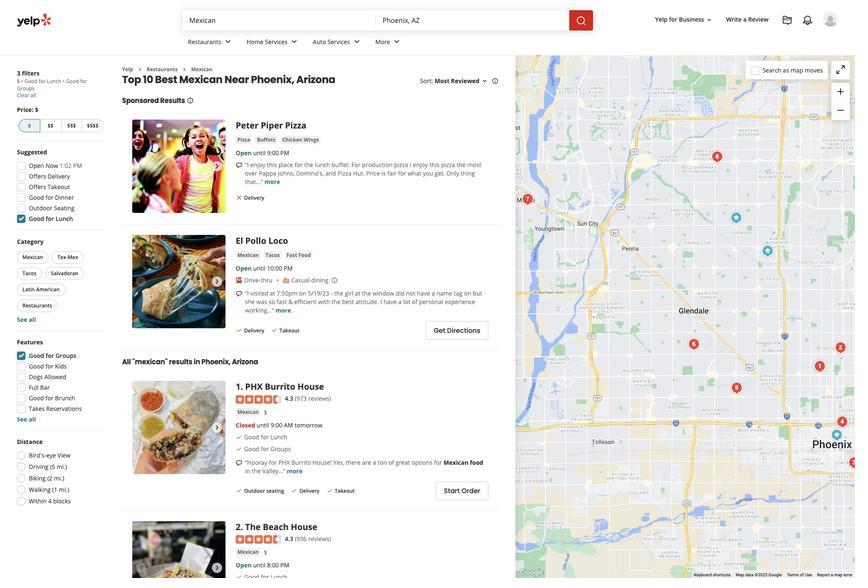 Task type: locate. For each thing, give the bounding box(es) containing it.
"i inside "i enjoy this place for the lunch buffet. for production pizza i enjoy this pizza the most over pappa johns, domino's, and pizza hut. price is fair for what you get. only thing that…"
[[245, 161, 249, 169]]

reviews) for phx burrito house
[[309, 395, 331, 403]]

0 horizontal spatial tacos button
[[17, 267, 42, 280]]

3 filters
[[17, 69, 40, 77]]

have up "personal"
[[417, 290, 431, 298]]

takeout
[[48, 183, 70, 191], [280, 327, 300, 334], [335, 488, 355, 495]]

yelp inside button
[[656, 15, 668, 24]]

1 reviews) from the top
[[309, 395, 331, 403]]

closed
[[236, 421, 255, 429]]

0 vertical spatial lunch
[[47, 78, 61, 85]]

price:
[[17, 106, 33, 114]]

0 vertical spatial good for lunch
[[29, 215, 73, 223]]

mexican button down pollo
[[236, 251, 261, 260]]

offers
[[29, 172, 46, 180], [29, 183, 46, 191]]

.
[[241, 381, 243, 393], [241, 521, 243, 533]]

tacos up latin
[[22, 270, 36, 277]]

takeout down yes,
[[335, 488, 355, 495]]

yelp
[[656, 15, 668, 24], [122, 66, 133, 73]]

chicken wings
[[282, 136, 319, 144]]

group containing features
[[14, 338, 105, 424]]

16 speech v2 image
[[236, 291, 243, 298], [236, 460, 243, 467]]

fast food
[[287, 252, 311, 259]]

1 16 speech v2 image from the top
[[236, 291, 243, 298]]

offers up 'offers takeout'
[[29, 172, 46, 180]]

16 drive thru v2 image
[[236, 277, 243, 284]]

outdoor seating
[[244, 488, 284, 495]]

phoenix, right results
[[202, 358, 231, 367]]

1 vertical spatial 9:00
[[271, 421, 283, 429]]

2 previous image from the top
[[136, 277, 146, 287]]

1 horizontal spatial •
[[63, 78, 65, 85]]

0 vertical spatial 4.3
[[285, 395, 294, 403]]

0 vertical spatial in
[[194, 358, 200, 367]]

24 chevron down v2 image
[[289, 37, 300, 47], [352, 37, 362, 47], [392, 37, 402, 47]]

1 horizontal spatial i
[[410, 161, 412, 169]]

outdoor left seating
[[244, 488, 265, 495]]

1 vertical spatial more
[[276, 307, 291, 315]]

until left 8:00
[[253, 562, 266, 570]]

1 24 chevron down v2 image from the left
[[289, 37, 300, 47]]

of inside the "i visited at 7:50pm on 5/19/23 - the girl at the window did not have a name tag on but she was so fast & efficient with the best attitude. i have a lot of personal experience working…"
[[412, 298, 418, 306]]

1 vertical spatial i
[[381, 298, 382, 306]]

results
[[160, 96, 185, 106]]

a left lot at bottom left
[[399, 298, 402, 306]]

2 reviews) from the top
[[309, 535, 331, 543]]

the beach house link
[[245, 521, 318, 533]]

for down the outdoor seating
[[46, 215, 54, 223]]

16 checkmark v2 image down closed
[[236, 446, 243, 453]]

16 speech v2 image for "hooray for phx burrito house! yes, there are a ton of great options for
[[236, 460, 243, 467]]

1 vertical spatial of
[[389, 459, 395, 467]]

takeout up dinner
[[48, 183, 70, 191]]

so
[[269, 298, 275, 306]]

0 horizontal spatial restaurants link
[[147, 66, 178, 73]]

"i inside the "i visited at 7:50pm on 5/19/23 - the girl at the window did not have a name tag on but she was so fast & efficient with the best attitude. i have a lot of personal experience working…"
[[245, 290, 249, 298]]

reviews) right the (936 on the bottom left of page
[[309, 535, 331, 543]]

lot
[[404, 298, 411, 306]]

brunch
[[55, 394, 75, 402]]

2 vertical spatial next image
[[212, 563, 222, 573]]

24 chevron down v2 image for more
[[392, 37, 402, 47]]

tacos inside group
[[22, 270, 36, 277]]

open up "16 drive thru v2" image
[[236, 265, 252, 273]]

for up good for kids
[[46, 352, 54, 360]]

16 speech v2 image left "hooray
[[236, 460, 243, 467]]

restaurants link up top 10 best mexican near phoenix, arizona
[[181, 31, 240, 55]]

burrito left house!
[[292, 459, 311, 467]]

tomorrow
[[295, 421, 323, 429]]

3 next image from the top
[[212, 563, 222, 573]]

of inside "hooray for phx burrito house! yes, there are a ton of great options for mexican food in the valley..." more
[[389, 459, 395, 467]]

lunch
[[315, 161, 330, 169]]

next image
[[212, 161, 222, 172], [212, 277, 222, 287], [212, 563, 222, 573]]

valley..."
[[263, 467, 286, 475]]

0 vertical spatial .
[[241, 381, 243, 393]]

shortcuts
[[713, 573, 731, 578]]

2 horizontal spatial pizza
[[338, 170, 352, 178]]

16 checkmark v2 image down "open until 8:00 pm"
[[236, 574, 243, 578]]

groups up valley..."
[[271, 445, 291, 453]]

pm right 8:00
[[281, 562, 290, 570]]

takes reservations
[[29, 405, 82, 413]]

0 vertical spatial see all
[[17, 316, 36, 324]]

16 chevron down v2 image right business
[[707, 16, 713, 23]]

1 horizontal spatial 24 chevron down v2 image
[[352, 37, 362, 47]]

2 "i from the top
[[245, 290, 249, 298]]

takeout down &
[[280, 327, 300, 334]]

best
[[342, 298, 354, 306]]

good up the dogs
[[29, 362, 44, 370]]

clear
[[17, 92, 29, 99]]

good for lunch inside group
[[29, 215, 73, 223]]

takeout inside group
[[48, 183, 70, 191]]

1 vertical spatial mi.)
[[54, 474, 64, 483]]

groups inside group
[[56, 352, 76, 360]]

2 none field from the left
[[383, 16, 563, 25]]

mexican inside group
[[22, 254, 43, 261]]

0 vertical spatial more link
[[265, 178, 280, 186]]

map right as
[[791, 66, 804, 74]]

2 vertical spatial mi.)
[[59, 486, 69, 494]]

16 checkmark v2 image left outdoor seating
[[236, 488, 243, 494]]

24 chevron down v2 image inside home services link
[[289, 37, 300, 47]]

tacos inside tacos link
[[266, 252, 280, 259]]

arizona up 1
[[232, 358, 258, 367]]

16 casual dining v2 image
[[283, 277, 290, 284]]

previous image
[[136, 161, 146, 172], [136, 277, 146, 287], [136, 423, 146, 433]]

el pollo loco image
[[132, 235, 226, 329]]

you
[[423, 170, 434, 178]]

pm for open until 10:00 pm
[[284, 265, 293, 273]]

2 horizontal spatial restaurants
[[188, 38, 221, 46]]

2 vertical spatial more link
[[287, 467, 303, 475]]

until for until 8:00 pm
[[253, 562, 266, 570]]

0 vertical spatial burrito
[[265, 381, 296, 393]]

services right home on the left top
[[265, 38, 288, 46]]

latin american button
[[17, 283, 65, 296]]

0 vertical spatial yelp
[[656, 15, 668, 24]]

all down the takes
[[29, 415, 36, 424]]

write
[[727, 15, 743, 24]]

more down the fast
[[276, 307, 291, 315]]

1 next image from the top
[[212, 161, 222, 172]]

9:00 left am at the left bottom of the page
[[271, 421, 283, 429]]

more link for 7:50pm
[[276, 307, 291, 315]]

16 info v2 image right reviewed
[[492, 78, 499, 85]]

for right $ • good for lunch •
[[80, 78, 87, 85]]

a right report
[[832, 573, 834, 578]]

mexican button
[[17, 251, 49, 264], [236, 251, 261, 260], [236, 408, 261, 417], [236, 548, 261, 557]]

16 chevron right v2 image
[[137, 66, 143, 73], [181, 66, 188, 73]]

the down "hooray
[[252, 467, 261, 475]]

0 vertical spatial restaurants link
[[181, 31, 240, 55]]

casual
[[292, 276, 310, 285]]

johns,
[[278, 170, 295, 178]]

• down the 3 filters
[[21, 78, 23, 85]]

2 services from the left
[[328, 38, 350, 46]]

2 pizza from the left
[[442, 161, 456, 169]]

2 4.3 from the top
[[285, 535, 294, 543]]

see for features
[[17, 415, 27, 424]]

1 vertical spatial pizza
[[238, 136, 250, 144]]

1 vertical spatial 4.3
[[285, 535, 294, 543]]

1 services from the left
[[265, 38, 288, 46]]

2 . from the top
[[241, 521, 243, 533]]

did
[[396, 290, 405, 298]]

for right "options"
[[434, 459, 442, 467]]

none field find
[[189, 16, 369, 25]]

bird's-
[[29, 452, 46, 460]]

2 vertical spatial all
[[29, 415, 36, 424]]

mexican inside "hooray for phx burrito house! yes, there are a ton of great options for mexican food in the valley..." more
[[444, 459, 469, 467]]

slideshow element
[[132, 120, 226, 213], [132, 235, 226, 329], [132, 381, 226, 475], [132, 521, 226, 578]]

(973
[[295, 395, 307, 403]]

0 vertical spatial house
[[298, 381, 324, 393]]

start order button
[[436, 482, 489, 501]]

pm up place
[[281, 149, 290, 157]]

4.3 star rating image
[[236, 395, 282, 404], [236, 536, 282, 544]]

$ down the 3
[[17, 78, 20, 85]]

have
[[417, 290, 431, 298], [384, 298, 397, 306]]

2 16 chevron right v2 image from the left
[[181, 66, 188, 73]]

el
[[236, 235, 243, 247]]

delivery down open now 1:02 pm at the left
[[48, 172, 70, 180]]

reviews)
[[309, 395, 331, 403], [309, 535, 331, 543]]

16 checkmark v2 image
[[271, 327, 278, 334], [236, 446, 243, 453], [236, 488, 243, 494], [236, 574, 243, 578]]

$ down price: $
[[28, 122, 31, 129]]

more link down the fast
[[276, 307, 291, 315]]

1 vertical spatial 16 speech v2 image
[[236, 460, 243, 467]]

at
[[270, 290, 275, 298], [355, 290, 361, 298]]

2 offers from the top
[[29, 183, 46, 191]]

1 vertical spatial 16 info v2 image
[[187, 97, 194, 104]]

good for lunch
[[29, 215, 73, 223], [244, 433, 288, 441]]

1 vertical spatial next image
[[212, 277, 222, 287]]

1 vertical spatial 4.3 star rating image
[[236, 536, 282, 544]]

the up attitude.
[[362, 290, 371, 298]]

0 horizontal spatial at
[[270, 290, 275, 298]]

1 vertical spatial see
[[17, 415, 27, 424]]

0 vertical spatial see
[[17, 316, 27, 324]]

2 16 speech v2 image from the top
[[236, 460, 243, 467]]

until for until 10:00 pm
[[253, 265, 266, 273]]

1 vertical spatial 16 chevron down v2 image
[[482, 78, 488, 85]]

the right -
[[335, 290, 344, 298]]

burrito for house
[[265, 381, 296, 393]]

1 horizontal spatial 16 chevron down v2 image
[[707, 16, 713, 23]]

0 horizontal spatial pizza
[[238, 136, 250, 144]]

delivery down working…"
[[244, 327, 265, 334]]

16 close v2 image
[[236, 194, 243, 201]]

info icon image
[[331, 277, 338, 284], [331, 277, 338, 284]]

pizza button
[[236, 136, 252, 144]]

2 vertical spatial takeout
[[335, 488, 355, 495]]

burrito up the (973
[[265, 381, 296, 393]]

1 horizontal spatial services
[[328, 38, 350, 46]]

keyboard shortcuts
[[695, 573, 731, 578]]

2 vertical spatial more
[[287, 467, 303, 475]]

for left business
[[670, 15, 678, 24]]

buffets link
[[256, 136, 277, 144]]

see all down restaurants button
[[17, 316, 36, 324]]

Near text field
[[383, 16, 563, 25]]

1 . from the top
[[241, 381, 243, 393]]

1 horizontal spatial none field
[[383, 16, 563, 25]]

None field
[[189, 16, 369, 25], [383, 16, 563, 25]]

lunch inside group
[[56, 215, 73, 223]]

experience
[[445, 298, 476, 306]]

1 on from the left
[[299, 290, 307, 298]]

1 horizontal spatial enjoy
[[413, 161, 428, 169]]

0 vertical spatial tacos button
[[264, 251, 282, 260]]

moves
[[805, 66, 824, 74]]

for up "hooray
[[261, 445, 269, 453]]

tacos for tacos button within group
[[22, 270, 36, 277]]

24 chevron down v2 image for home services
[[289, 37, 300, 47]]

this
[[267, 161, 277, 169], [430, 161, 440, 169]]

1 horizontal spatial outdoor
[[244, 488, 265, 495]]

0 horizontal spatial good for lunch
[[29, 215, 73, 223]]

4.3 star rating image down 1
[[236, 395, 282, 404]]

this up pappa
[[267, 161, 277, 169]]

24 chevron down v2 image left the auto
[[289, 37, 300, 47]]

slideshow element for open until 9:00 pm
[[132, 120, 226, 213]]

services for auto services
[[328, 38, 350, 46]]

price: $ group
[[17, 106, 105, 134]]

group containing category
[[15, 238, 105, 324]]

1 vertical spatial phx
[[279, 459, 290, 467]]

"mexican"
[[132, 358, 168, 367]]

0 horizontal spatial •
[[21, 78, 23, 85]]

1 horizontal spatial phoenix,
[[251, 73, 295, 87]]

16 speech v2 image for "i visited at 7:50pm on 5/19/23 - the girl at the window did not have a name tag on but she was so fast & efficient with the best attitude. i have a lot of personal experience working…"
[[236, 291, 243, 298]]

2 vertical spatial pizza
[[338, 170, 352, 178]]

4 slideshow element from the top
[[132, 521, 226, 578]]

offers for offers delivery
[[29, 172, 46, 180]]

1 4.3 star rating image from the top
[[236, 395, 282, 404]]

all for features
[[29, 415, 36, 424]]

group
[[832, 83, 851, 120], [14, 148, 105, 226], [15, 238, 105, 324], [14, 338, 105, 424]]

2 next image from the top
[[212, 277, 222, 287]]

16 chevron down v2 image
[[707, 16, 713, 23], [482, 78, 488, 85]]

more
[[376, 38, 391, 46]]

1 vertical spatial in
[[245, 467, 250, 475]]

phx burrito house image
[[812, 358, 829, 375], [132, 381, 226, 475]]

1 vertical spatial good for groups
[[29, 352, 76, 360]]

0 vertical spatial restaurants
[[188, 38, 221, 46]]

report
[[818, 573, 831, 578]]

0 horizontal spatial i
[[381, 298, 382, 306]]

3 slideshow element from the top
[[132, 381, 226, 475]]

16 chevron right v2 image for mexican
[[181, 66, 188, 73]]

0 horizontal spatial none field
[[189, 16, 369, 25]]

16 info v2 image right results
[[187, 97, 194, 104]]

restaurants left 24 chevron down v2 icon
[[188, 38, 221, 46]]

1 horizontal spatial on
[[465, 290, 472, 298]]

tex-mex button
[[52, 251, 84, 264]]

1 horizontal spatial 16 info v2 image
[[492, 78, 499, 85]]

16 checkmark v2 image down working…"
[[271, 327, 278, 334]]

4.3 for burrito
[[285, 395, 294, 403]]

2 horizontal spatial takeout
[[335, 488, 355, 495]]

1 see all from the top
[[17, 316, 36, 324]]

. left the
[[241, 521, 243, 533]]

sponsored
[[122, 96, 159, 106]]

see all button down restaurants button
[[17, 316, 36, 324]]

the beach house image
[[132, 521, 226, 578]]

0 vertical spatial 4.3 star rating image
[[236, 395, 282, 404]]

24 chevron down v2 image right more
[[392, 37, 402, 47]]

1 offers from the top
[[29, 172, 46, 180]]

1 previous image from the top
[[136, 161, 146, 172]]

all for category
[[29, 316, 36, 324]]

open for open until 9:00 pm
[[236, 149, 252, 157]]

peter
[[236, 120, 259, 131]]

3 24 chevron down v2 image from the left
[[392, 37, 402, 47]]

1 horizontal spatial map
[[835, 573, 843, 578]]

el pollo loco image
[[728, 210, 745, 227]]

a right write
[[744, 15, 748, 24]]

0 horizontal spatial of
[[389, 459, 395, 467]]

open down suggested
[[29, 162, 44, 170]]

groups
[[17, 85, 35, 92], [56, 352, 76, 360], [271, 445, 291, 453]]

pizza up chicken
[[285, 120, 307, 131]]

16 chevron down v2 image inside the yelp for business button
[[707, 16, 713, 23]]

1 see all button from the top
[[17, 316, 36, 324]]

domino's,
[[296, 170, 324, 178]]

None search field
[[183, 10, 595, 31]]

outdoor down good for dinner on the top left of the page
[[29, 204, 52, 212]]

restaurants inside business categories element
[[188, 38, 221, 46]]

0 horizontal spatial phx burrito house image
[[132, 381, 226, 475]]

1 this from the left
[[267, 161, 277, 169]]

16 chevron down v2 image inside most reviewed dropdown button
[[482, 78, 488, 85]]

2 24 chevron down v2 image from the left
[[352, 37, 362, 47]]

16 speech v2 image
[[236, 162, 243, 169]]

peter piper pizza link
[[236, 120, 307, 131]]

2 see from the top
[[17, 415, 27, 424]]

0 horizontal spatial this
[[267, 161, 277, 169]]

the original carolina's mexican food image
[[846, 455, 856, 471]]

0 vertical spatial map
[[791, 66, 804, 74]]

delivery down house!
[[300, 488, 320, 495]]

1 horizontal spatial restaurants
[[147, 66, 178, 73]]

24 chevron down v2 image
[[223, 37, 233, 47]]

1 vertical spatial outdoor
[[244, 488, 265, 495]]

1 16 chevron right v2 image from the left
[[137, 66, 143, 73]]

1 vertical spatial offers
[[29, 183, 46, 191]]

map
[[791, 66, 804, 74], [835, 573, 843, 578]]

view
[[58, 452, 71, 460]]

open until 10:00 pm
[[236, 265, 293, 273]]

mexican
[[191, 66, 213, 73], [179, 73, 223, 87], [238, 252, 259, 259], [22, 254, 43, 261], [238, 409, 259, 416], [444, 459, 469, 467], [238, 549, 259, 556]]

0 horizontal spatial services
[[265, 38, 288, 46]]

see all button for features
[[17, 415, 36, 424]]

1 horizontal spatial pizza
[[442, 161, 456, 169]]

1 vertical spatial tacos button
[[17, 267, 42, 280]]

0 vertical spatial all
[[31, 92, 36, 99]]

mexican up closed
[[238, 409, 259, 416]]

1 vertical spatial more link
[[276, 307, 291, 315]]

mi.) for walking (1 mi.)
[[59, 486, 69, 494]]

a inside "hooray for phx burrito house! yes, there are a ton of great options for mexican food in the valley..." more
[[373, 459, 376, 467]]

for
[[670, 15, 678, 24], [39, 78, 46, 85], [80, 78, 87, 85], [295, 161, 303, 169], [399, 170, 407, 178], [46, 194, 54, 202], [46, 215, 54, 223], [46, 352, 54, 360], [46, 362, 54, 370], [46, 394, 54, 402], [261, 433, 269, 441], [261, 445, 269, 453], [269, 459, 277, 467], [434, 459, 442, 467]]

eye
[[46, 452, 56, 460]]

burrito inside "hooray for phx burrito house! yes, there are a ton of great options for mexican food in the valley..." more
[[292, 459, 311, 467]]

outdoor
[[29, 204, 52, 212], [244, 488, 265, 495]]

more link
[[369, 31, 409, 55]]

zoom in image
[[836, 86, 847, 97]]

0 vertical spatial more
[[265, 178, 280, 186]]

at right girl
[[355, 290, 361, 298]]

good for groups
[[17, 78, 87, 92], [29, 352, 76, 360], [244, 445, 291, 453]]

1 4.3 from the top
[[285, 395, 294, 403]]

1 horizontal spatial phx
[[279, 459, 290, 467]]

1 vertical spatial .
[[241, 521, 243, 533]]

projects image
[[783, 15, 793, 25]]

"i right 16 speech v2 icon
[[245, 161, 249, 169]]

mexican left food
[[444, 459, 469, 467]]

i down window
[[381, 298, 382, 306]]

0 horizontal spatial 16 chevron right v2 image
[[137, 66, 143, 73]]

16 checkmark v2 image
[[236, 327, 243, 334], [236, 434, 243, 441], [291, 488, 298, 494], [327, 488, 333, 494]]

results
[[169, 358, 193, 367]]

groups up the kids
[[56, 352, 76, 360]]

offers down offers delivery
[[29, 183, 46, 191]]

1 vertical spatial phoenix,
[[202, 358, 231, 367]]

3 previous image from the top
[[136, 423, 146, 433]]

slideshow element for open until 8:00 pm
[[132, 521, 226, 578]]

chicken
[[282, 136, 303, 144]]

for inside good for groups
[[80, 78, 87, 85]]

groups down the 3 filters
[[17, 85, 35, 92]]

24 chevron down v2 image inside auto services link
[[352, 37, 362, 47]]

enjoy up over on the left top
[[251, 161, 266, 169]]

yelp left 10
[[122, 66, 133, 73]]

efficient
[[295, 298, 317, 306]]

1 vertical spatial burrito
[[292, 459, 311, 467]]

more link right valley..."
[[287, 467, 303, 475]]

0 horizontal spatial phoenix,
[[202, 358, 231, 367]]

phoenix, right the near
[[251, 73, 295, 87]]

8:00
[[267, 562, 279, 570]]

24 chevron down v2 image inside more link
[[392, 37, 402, 47]]

. up closed
[[241, 381, 243, 393]]

16 chevron right v2 image right best
[[181, 66, 188, 73]]

2 see all button from the top
[[17, 415, 36, 424]]

outdoor for outdoor seating
[[29, 204, 52, 212]]

yelp link
[[122, 66, 133, 73]]

2 slideshow element from the top
[[132, 235, 226, 329]]

2 see all from the top
[[17, 415, 36, 424]]

16 speech v2 image down "16 drive thru v2" image
[[236, 291, 243, 298]]

&
[[289, 298, 293, 306]]

"i for "i visited at 7:50pm on 5/19/23 - the girl at the window did not have a name tag on but she was so fast & efficient with the best attitude. i have a lot of personal experience working…"
[[245, 290, 249, 298]]

1 slideshow element from the top
[[132, 120, 226, 213]]

1 vertical spatial restaurants link
[[147, 66, 178, 73]]

takes
[[29, 405, 45, 413]]

16 info v2 image
[[492, 78, 499, 85], [187, 97, 194, 104]]

pizza inside "i enjoy this place for the lunch buffet. for production pizza i enjoy this pizza the most over pappa johns, domino's, and pizza hut. price is fair for what you get. only thing that…"
[[338, 170, 352, 178]]

1 see from the top
[[17, 316, 27, 324]]

tacos up 10:00
[[266, 252, 280, 259]]

data
[[746, 573, 754, 578]]

mexican button for mexican link below pollo
[[236, 251, 261, 260]]

2 4.3 star rating image from the top
[[236, 536, 282, 544]]

mexican button for mexican link on top of closed
[[236, 408, 261, 417]]

sponsored results
[[122, 96, 185, 106]]

0 vertical spatial 16 speech v2 image
[[236, 291, 243, 298]]

1 vertical spatial lunch
[[56, 215, 73, 223]]

until for until 9:00 am tomorrow
[[257, 421, 269, 429]]

0 vertical spatial see all button
[[17, 316, 36, 324]]

outdoor inside group
[[29, 204, 52, 212]]

1 pizza from the left
[[395, 161, 409, 169]]

mexican button for mexican link over "open until 8:00 pm"
[[236, 548, 261, 557]]

a inside write a review link
[[744, 15, 748, 24]]

good down the outdoor seating
[[29, 215, 44, 223]]

1 none field from the left
[[189, 16, 369, 25]]

2 this from the left
[[430, 161, 440, 169]]

1 horizontal spatial this
[[430, 161, 440, 169]]

taco boy's image
[[835, 414, 852, 431]]

keyboard shortcuts button
[[695, 573, 731, 578]]

1 "i from the top
[[245, 161, 249, 169]]

tag
[[454, 290, 463, 298]]

2 enjoy from the left
[[413, 161, 428, 169]]

yelp left business
[[656, 15, 668, 24]]

for down bar
[[46, 394, 54, 402]]

mi.) for driving (5 mi.)
[[57, 463, 67, 471]]

keyboard
[[695, 573, 712, 578]]

0 vertical spatial previous image
[[136, 161, 146, 172]]

none field the near
[[383, 16, 563, 25]]

map data ©2023 google
[[737, 573, 783, 578]]

tacos button up 10:00
[[264, 251, 282, 260]]

9:00 for am
[[271, 421, 283, 429]]

slideshow element for closed until 9:00 am tomorrow
[[132, 381, 226, 475]]

review
[[749, 15, 769, 24]]

pizza
[[285, 120, 307, 131], [238, 136, 250, 144], [338, 170, 352, 178]]

$$$
[[67, 122, 76, 129]]

pm for open now 1:02 pm
[[73, 162, 82, 170]]

in right results
[[194, 358, 200, 367]]

0 horizontal spatial 16 info v2 image
[[187, 97, 194, 104]]

only
[[447, 170, 460, 178]]

delivery right the 16 close v2 'image'
[[244, 195, 265, 202]]

0 vertical spatial outdoor
[[29, 204, 52, 212]]

4.3 left the (936 on the bottom left of page
[[285, 535, 294, 543]]

open left 8:00
[[236, 562, 252, 570]]

phx inside "hooray for phx burrito house! yes, there are a ton of great options for mexican food in the valley..." more
[[279, 459, 290, 467]]

2 . the beach house
[[236, 521, 318, 533]]

1 horizontal spatial restaurants link
[[181, 31, 240, 55]]

1 enjoy from the left
[[251, 161, 266, 169]]

what
[[408, 170, 422, 178]]

for down 'offers takeout'
[[46, 194, 54, 202]]

ta'carbon image
[[686, 336, 703, 353]]

the beach house image
[[833, 340, 850, 356]]

0 horizontal spatial tacos
[[22, 270, 36, 277]]

(2
[[47, 474, 52, 483]]

0 vertical spatial pizza
[[285, 120, 307, 131]]

attitude.
[[356, 298, 379, 306]]

see up "distance"
[[17, 415, 27, 424]]

offers takeout
[[29, 183, 70, 191]]

0 vertical spatial tacos
[[266, 252, 280, 259]]

2 horizontal spatial of
[[801, 573, 805, 578]]

chicken wings link
[[281, 136, 321, 144]]

more for place
[[265, 178, 280, 186]]

option group
[[14, 438, 105, 508]]



Task type: describe. For each thing, give the bounding box(es) containing it.
previous image
[[136, 563, 146, 573]]

0 vertical spatial 16 info v2 image
[[492, 78, 499, 85]]

$$$$ button
[[82, 119, 104, 132]]

next image for peter
[[212, 161, 222, 172]]

start
[[444, 486, 460, 496]]

allowed
[[44, 373, 66, 381]]

price
[[367, 170, 380, 178]]

blocks
[[53, 497, 71, 505]]

4.3 star rating image for phx
[[236, 395, 282, 404]]

slideshow element for open until 10:00 pm
[[132, 235, 226, 329]]

i inside "i enjoy this place for the lunch buffet. for production pizza i enjoy this pizza the most over pappa johns, domino's, and pizza hut. price is fair for what you get. only thing that…"
[[410, 161, 412, 169]]

3
[[17, 69, 20, 77]]

next image for el
[[212, 277, 222, 287]]

more link for place
[[265, 178, 280, 186]]

the inside "hooray for phx burrito house! yes, there are a ton of great options for mexican food in the valley..." more
[[252, 467, 261, 475]]

good down features
[[29, 352, 44, 360]]

$ • good for lunch •
[[17, 78, 66, 85]]

previous image for peter piper pizza
[[136, 161, 146, 172]]

as
[[784, 66, 790, 74]]

"i visited at 7:50pm on 5/19/23 - the girl at the window did not have a name tag on but she was so fast & efficient with the best attitude. i have a lot of personal experience working…"
[[245, 290, 483, 315]]

open now 1:02 pm
[[29, 162, 82, 170]]

get directions link
[[426, 321, 489, 340]]

business categories element
[[181, 31, 839, 55]]

more inside "hooray for phx burrito house! yes, there are a ton of great options for mexican food in the valley..." more
[[287, 467, 303, 475]]

most
[[468, 161, 482, 169]]

2 vertical spatial good for groups
[[244, 445, 291, 453]]

wadaa street tacos & catering image
[[829, 427, 846, 444]]

previous image for el pollo loco
[[136, 277, 146, 287]]

with
[[318, 298, 330, 306]]

mexican link left the near
[[191, 66, 213, 73]]

buffets
[[257, 136, 276, 144]]

in inside "hooray for phx burrito house! yes, there are a ton of great options for mexican food in the valley..." more
[[245, 467, 250, 475]]

yelp for yelp for business
[[656, 15, 668, 24]]

1 horizontal spatial tacos button
[[264, 251, 282, 260]]

map region
[[415, 35, 856, 578]]

visited
[[251, 290, 268, 298]]

restaurants inside button
[[22, 302, 52, 309]]

1 vertical spatial restaurants
[[147, 66, 178, 73]]

error
[[844, 573, 853, 578]]

$ button
[[19, 119, 40, 132]]

good inside good for groups
[[66, 78, 79, 85]]

$ inside button
[[28, 122, 31, 129]]

for up valley..."
[[269, 459, 277, 467]]

0 vertical spatial good for groups
[[17, 78, 87, 92]]

4.3 star rating image for the
[[236, 536, 282, 544]]

good down 'offers takeout'
[[29, 194, 44, 202]]

groups inside good for groups
[[17, 85, 35, 92]]

expand map image
[[836, 64, 847, 75]]

distance
[[17, 438, 43, 446]]

16 checkmark v2 image for takeout
[[271, 327, 278, 334]]

2
[[236, 521, 241, 533]]

16 chevron down v2 image for yelp for business
[[707, 16, 713, 23]]

search image
[[577, 16, 587, 26]]

mexican link up closed
[[236, 408, 261, 417]]

house for 2 . the beach house
[[291, 521, 318, 533]]

top
[[122, 73, 141, 87]]

biking (2 mi.)
[[29, 474, 64, 483]]

user actions element
[[649, 11, 851, 63]]

yelp for business button
[[653, 12, 717, 27]]

auto services
[[313, 38, 350, 46]]

0 horizontal spatial have
[[384, 298, 397, 306]]

auto services link
[[306, 31, 369, 55]]

2 • from the left
[[63, 78, 65, 85]]

phx for .
[[245, 381, 263, 393]]

el pollo loco link
[[236, 235, 288, 247]]

ta'carbon image
[[729, 380, 746, 397]]

more for 7:50pm
[[276, 307, 291, 315]]

salvadoran button
[[45, 267, 84, 280]]

la bamba mexican grill restaurant image
[[520, 191, 537, 208]]

1 • from the left
[[21, 78, 23, 85]]

24 chevron down v2 image for auto services
[[352, 37, 362, 47]]

option group containing distance
[[14, 438, 105, 508]]

open for open until 10:00 pm
[[236, 265, 252, 273]]

reviewed
[[451, 77, 480, 85]]

2 vertical spatial groups
[[271, 445, 291, 453]]

mi.) for biking (2 mi.)
[[54, 474, 64, 483]]

tacos for the right tacos button
[[266, 252, 280, 259]]

seating
[[54, 204, 74, 212]]

"i for "i enjoy this place for the lunch buffet. for production pizza i enjoy this pizza the most over pappa johns, domino's, and pizza hut. price is fair for what you get. only thing that…"
[[245, 161, 249, 169]]

report a map error
[[818, 573, 853, 578]]

not
[[406, 290, 416, 298]]

reviews) for the beach house
[[309, 535, 331, 543]]

2 vertical spatial lunch
[[271, 433, 288, 441]]

mex
[[68, 254, 78, 261]]

0 vertical spatial phx burrito house image
[[812, 358, 829, 375]]

good for dinner
[[29, 194, 74, 202]]

burrito for house!
[[292, 459, 311, 467]]

yes,
[[334, 459, 345, 467]]

0 horizontal spatial in
[[194, 358, 200, 367]]

good for brunch
[[29, 394, 75, 402]]

group containing suggested
[[14, 148, 105, 226]]

mexican link up "open until 8:00 pm"
[[236, 548, 261, 557]]

christina o. image
[[824, 11, 839, 27]]

good down filters
[[24, 78, 37, 85]]

1 vertical spatial good for lunch
[[244, 433, 288, 441]]

drive-
[[244, 276, 261, 285]]

pollo
[[246, 235, 267, 247]]

outdoor for outdoor seating
[[244, 488, 265, 495]]

mexican button down "category"
[[17, 251, 49, 264]]

bar
[[40, 384, 50, 392]]

$$
[[48, 122, 53, 129]]

fast
[[287, 252, 298, 259]]

for right place
[[295, 161, 303, 169]]

Find text field
[[189, 16, 369, 25]]

open for open now 1:02 pm
[[29, 162, 44, 170]]

drive-thru
[[244, 276, 273, 285]]

write a review
[[727, 15, 769, 24]]

i inside the "i visited at 7:50pm on 5/19/23 - the girl at the window did not have a name tag on but she was so fast & efficient with the best attitude. i have a lot of personal experience working…"
[[381, 298, 382, 306]]

zoom out image
[[836, 105, 847, 116]]

peter piper pizza image
[[760, 243, 777, 260]]

place
[[279, 161, 293, 169]]

1 vertical spatial phx burrito house image
[[132, 381, 226, 475]]

wings
[[304, 136, 319, 144]]

ton
[[378, 459, 387, 467]]

pizza inside button
[[238, 136, 250, 144]]

american
[[36, 286, 60, 293]]

1
[[236, 381, 241, 393]]

dogs allowed
[[29, 373, 66, 381]]

google image
[[518, 567, 546, 578]]

all
[[122, 358, 131, 367]]

good down closed
[[244, 433, 260, 441]]

1 horizontal spatial pizza
[[285, 120, 307, 131]]

. for 2
[[241, 521, 243, 533]]

fair
[[388, 170, 397, 178]]

peter piper pizza image
[[132, 120, 226, 213]]

open for open until 8:00 pm
[[236, 562, 252, 570]]

(1
[[52, 486, 57, 494]]

phx for for
[[279, 459, 290, 467]]

pm for open until 9:00 pm
[[281, 149, 290, 157]]

see all for features
[[17, 415, 36, 424]]

see for category
[[17, 316, 27, 324]]

see all for category
[[17, 316, 36, 324]]

tacos link
[[264, 251, 282, 260]]

2 on from the left
[[465, 290, 472, 298]]

dogs
[[29, 373, 43, 381]]

0 horizontal spatial arizona
[[232, 358, 258, 367]]

$ up "open until 8:00 pm"
[[264, 549, 267, 557]]

loco
[[269, 235, 288, 247]]

16 chevron right v2 image for restaurants
[[137, 66, 143, 73]]

16 checkmark v2 image for outdoor seating
[[236, 488, 243, 494]]

buffets button
[[256, 136, 277, 144]]

1 at from the left
[[270, 290, 275, 298]]

see all button for category
[[17, 316, 36, 324]]

tacos tijuana image
[[709, 149, 726, 166]]

delivery inside group
[[48, 172, 70, 180]]

services for home services
[[265, 38, 288, 46]]

9:00 for pm
[[267, 149, 279, 157]]

home services link
[[240, 31, 306, 55]]

good up "hooray
[[244, 445, 260, 453]]

1 horizontal spatial arizona
[[297, 73, 336, 87]]

for
[[352, 161, 361, 169]]

16 checkmark v2 image for good for groups
[[236, 446, 243, 453]]

for up 'dogs allowed'
[[46, 362, 54, 370]]

good up the takes
[[29, 394, 44, 402]]

1 horizontal spatial have
[[417, 290, 431, 298]]

for down filters
[[39, 78, 46, 85]]

1 vertical spatial takeout
[[280, 327, 300, 334]]

within 4 blocks
[[29, 497, 71, 505]]

notifications image
[[803, 15, 814, 25]]

4.3 for beach
[[285, 535, 294, 543]]

tacos button inside group
[[17, 267, 42, 280]]

. for 1
[[241, 381, 243, 393]]

for down closed until 9:00 am tomorrow
[[261, 433, 269, 441]]

mexican down pollo
[[238, 252, 259, 259]]

mexican link down pollo
[[236, 251, 261, 260]]

the up 'thing'
[[457, 161, 466, 169]]

0 vertical spatial phoenix,
[[251, 73, 295, 87]]

mexican right best
[[179, 73, 223, 87]]

a up "personal"
[[432, 290, 435, 298]]

open until 9:00 pm
[[236, 149, 290, 157]]

for inside button
[[670, 15, 678, 24]]

offers for offers takeout
[[29, 183, 46, 191]]

the up domino's, at left
[[305, 161, 314, 169]]

for right fair
[[399, 170, 407, 178]]

next image
[[212, 423, 222, 433]]

near
[[225, 73, 249, 87]]

working…"
[[245, 307, 274, 315]]

are
[[363, 459, 372, 467]]

16 chevron down v2 image for most reviewed
[[482, 78, 488, 85]]

the down -
[[332, 298, 341, 306]]

mexican up "open until 8:00 pm"
[[238, 549, 259, 556]]

report a map error link
[[818, 573, 853, 578]]

best
[[155, 73, 177, 87]]

search
[[763, 66, 782, 74]]

most reviewed button
[[435, 77, 488, 85]]

chicken wings button
[[281, 136, 321, 144]]

map for error
[[835, 573, 843, 578]]

house for 1 . phx burrito house
[[298, 381, 324, 393]]

yelp for yelp link at the top left
[[122, 66, 133, 73]]

food
[[470, 459, 484, 467]]

dinner
[[55, 194, 74, 202]]

hut.
[[353, 170, 365, 178]]

terms
[[788, 573, 800, 578]]

personal
[[419, 298, 444, 306]]

latin
[[22, 286, 35, 293]]

el pollo loco
[[236, 235, 288, 247]]

good for groups inside group
[[29, 352, 76, 360]]

search as map moves
[[763, 66, 824, 74]]

"i enjoy this place for the lunch buffet. for production pizza i enjoy this pizza the most over pappa johns, domino's, and pizza hut. price is fair for what you get. only thing that…"
[[245, 161, 482, 186]]

category
[[17, 238, 44, 246]]

10
[[143, 73, 153, 87]]

$ up closed until 9:00 am tomorrow
[[264, 409, 267, 417]]

pm for open until 8:00 pm
[[281, 562, 290, 570]]

terms of use
[[788, 573, 813, 578]]

2 vertical spatial of
[[801, 573, 805, 578]]

map for moves
[[791, 66, 804, 74]]

2 at from the left
[[355, 290, 361, 298]]

tex-mex
[[57, 254, 78, 261]]

mexican left the near
[[191, 66, 213, 73]]

until for until 9:00 pm
[[253, 149, 266, 157]]

$ right price:
[[35, 106, 38, 114]]



Task type: vqa. For each thing, say whether or not it's contained in the screenshot.
16 yelp guaranteed v2 icon for Malco Electric
no



